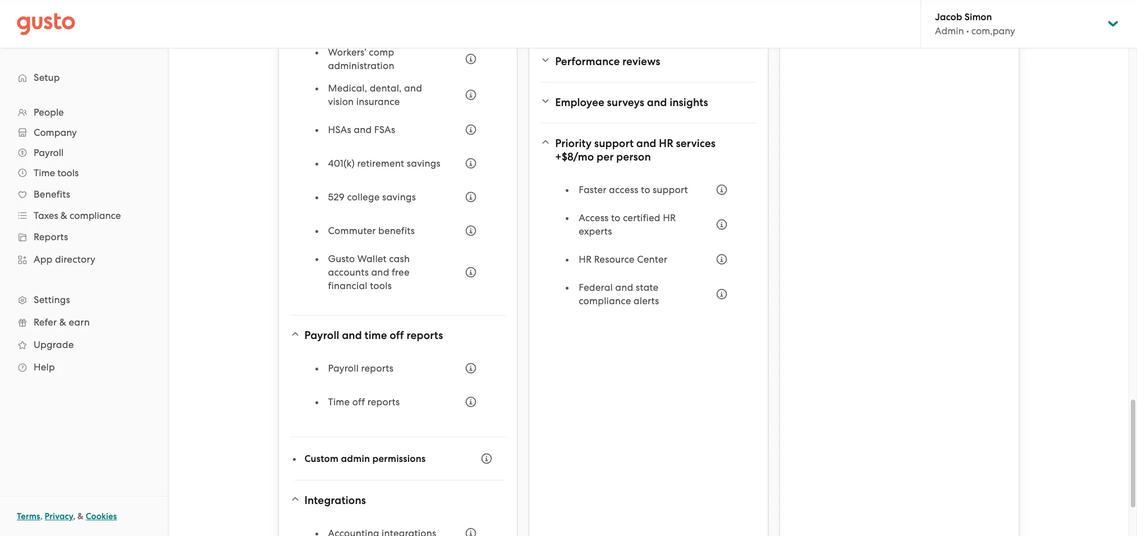 Task type: locate. For each thing, give the bounding box(es) containing it.
0 vertical spatial compliance
[[70, 210, 121, 221]]

and right dental,
[[404, 83, 422, 94]]

0 vertical spatial payroll
[[34, 147, 64, 158]]

cookies button
[[86, 510, 117, 523]]

refer
[[34, 317, 57, 328]]

savings for 529 college savings
[[382, 191, 416, 203]]

0 vertical spatial &
[[61, 210, 67, 221]]

hr left the services
[[659, 137, 673, 150]]

tools down free
[[370, 280, 392, 291]]

time down the payroll reports
[[328, 396, 350, 407]]

payroll inside gusto navigation element
[[34, 147, 64, 158]]

list containing people
[[0, 102, 168, 378]]

access
[[579, 212, 609, 223]]

hr for and
[[659, 137, 673, 150]]

upgrade link
[[11, 335, 157, 355]]

wallet
[[357, 253, 387, 264]]

taxes & compliance button
[[11, 205, 157, 226]]

& for earn
[[59, 317, 66, 328]]

1 vertical spatial compliance
[[579, 295, 631, 306]]

& left cookies
[[78, 511, 84, 521]]

reports
[[34, 231, 68, 242]]

1 horizontal spatial ,
[[73, 511, 75, 521]]

tools inside 'dropdown button'
[[57, 167, 79, 178]]

1 vertical spatial off
[[352, 396, 365, 407]]

upgrade
[[34, 339, 74, 350]]

performance reviews
[[555, 55, 660, 68]]

payroll up the payroll reports
[[304, 329, 339, 342]]

payroll
[[34, 147, 64, 158], [304, 329, 339, 342], [328, 363, 359, 374]]

2 vertical spatial payroll
[[328, 363, 359, 374]]

1 horizontal spatial compliance
[[579, 295, 631, 306]]

compliance up 'reports' link
[[70, 210, 121, 221]]

time tools button
[[11, 163, 157, 183]]

time up benefits
[[34, 167, 55, 178]]

0 vertical spatial savings
[[407, 158, 441, 169]]

fsas
[[374, 124, 395, 135]]

access to certified hr experts
[[579, 212, 676, 237]]

and down wallet
[[371, 267, 389, 278]]

0 horizontal spatial off
[[352, 396, 365, 407]]

and left state
[[615, 282, 633, 293]]

0 vertical spatial hr
[[659, 137, 673, 150]]

gusto navigation element
[[0, 48, 168, 396]]

priority
[[555, 137, 592, 150]]

1 vertical spatial tools
[[370, 280, 392, 291]]

savings for 401(k) retirement savings
[[407, 158, 441, 169]]

support up certified
[[653, 184, 688, 195]]

off right time
[[390, 329, 404, 342]]

and up person
[[636, 137, 656, 150]]

compliance down federal on the bottom right of the page
[[579, 295, 631, 306]]

reports down time
[[361, 363, 394, 374]]

hsas
[[328, 124, 351, 135]]

off down the payroll reports
[[352, 396, 365, 407]]

1 horizontal spatial off
[[390, 329, 404, 342]]

and inside priority support and hr services +$8/mo per person
[[636, 137, 656, 150]]

payroll down the company at the left top
[[34, 147, 64, 158]]

1 horizontal spatial tools
[[370, 280, 392, 291]]

+$8/mo
[[555, 150, 594, 163]]

1 vertical spatial support
[[653, 184, 688, 195]]

list containing faster access to support
[[566, 177, 734, 317]]

and left fsas
[[354, 124, 372, 135]]

hr right certified
[[663, 212, 676, 223]]

help link
[[11, 357, 157, 377]]

hr inside access to certified hr experts
[[663, 212, 676, 223]]

time for time tools
[[34, 167, 55, 178]]

0 horizontal spatial tools
[[57, 167, 79, 178]]

2 vertical spatial &
[[78, 511, 84, 521]]

1 vertical spatial savings
[[382, 191, 416, 203]]

retirement
[[357, 158, 404, 169]]

0 vertical spatial reports
[[407, 329, 443, 342]]

,
[[40, 511, 43, 521], [73, 511, 75, 521]]

college
[[347, 191, 380, 203]]

setup link
[[11, 67, 157, 88]]

payroll for payroll and time off reports
[[304, 329, 339, 342]]

taxes & compliance
[[34, 210, 121, 221]]

priority support and hr services +$8/mo per person
[[555, 137, 716, 163]]

federal and state compliance alerts
[[579, 282, 659, 306]]

setup
[[34, 72, 60, 83]]

list
[[316, 45, 483, 301], [0, 102, 168, 378], [566, 177, 734, 317], [316, 356, 483, 423]]

free
[[392, 267, 410, 278]]

medical, dental, and vision insurance
[[328, 83, 422, 107]]

hr resource center
[[579, 254, 667, 265]]

to
[[641, 184, 650, 195], [611, 212, 621, 223]]

reports
[[407, 329, 443, 342], [361, 363, 394, 374], [367, 396, 400, 407]]

0 vertical spatial time
[[34, 167, 55, 178]]

tools down payroll dropdown button
[[57, 167, 79, 178]]

compliance inside federal and state compliance alerts
[[579, 295, 631, 306]]

hr left resource
[[579, 254, 592, 265]]

time inside 'dropdown button'
[[34, 167, 55, 178]]

1 horizontal spatial to
[[641, 184, 650, 195]]

0 horizontal spatial compliance
[[70, 210, 121, 221]]

0 horizontal spatial time
[[34, 167, 55, 178]]

1 horizontal spatial support
[[653, 184, 688, 195]]

support up per
[[594, 137, 634, 150]]

and
[[404, 83, 422, 94], [647, 96, 667, 109], [354, 124, 372, 135], [636, 137, 656, 150], [371, 267, 389, 278], [615, 282, 633, 293], [342, 329, 362, 342]]

, left privacy
[[40, 511, 43, 521]]

0 horizontal spatial ,
[[40, 511, 43, 521]]

, left cookies
[[73, 511, 75, 521]]

reports down the payroll reports
[[367, 396, 400, 407]]

settings
[[34, 294, 70, 305]]

hsas and fsas
[[328, 124, 395, 135]]

gusto
[[328, 253, 355, 264]]

tools
[[57, 167, 79, 178], [370, 280, 392, 291]]

accounts
[[328, 267, 369, 278]]

time for time off reports
[[328, 396, 350, 407]]

commuter
[[328, 225, 376, 236]]

& inside dropdown button
[[61, 210, 67, 221]]

help
[[34, 361, 55, 373]]

off
[[390, 329, 404, 342], [352, 396, 365, 407]]

payroll for payroll
[[34, 147, 64, 158]]

integrations
[[304, 494, 366, 507]]

1 vertical spatial hr
[[663, 212, 676, 223]]

1 vertical spatial payroll
[[304, 329, 339, 342]]

0 vertical spatial support
[[594, 137, 634, 150]]

terms
[[17, 511, 40, 521]]

center
[[637, 254, 667, 265]]

time off reports
[[328, 396, 400, 407]]

certified
[[623, 212, 661, 223]]

home image
[[17, 13, 75, 35]]

savings right retirement
[[407, 158, 441, 169]]

savings up benefits
[[382, 191, 416, 203]]

1 vertical spatial &
[[59, 317, 66, 328]]

reports right time
[[407, 329, 443, 342]]

1 vertical spatial time
[[328, 396, 350, 407]]

alerts
[[634, 295, 659, 306]]

time tools
[[34, 167, 79, 178]]

services
[[676, 137, 716, 150]]

2 vertical spatial hr
[[579, 254, 592, 265]]

workers'
[[328, 47, 366, 58]]

& right 'taxes'
[[61, 210, 67, 221]]

payroll up "time off reports"
[[328, 363, 359, 374]]

& for compliance
[[61, 210, 67, 221]]

experts
[[579, 226, 612, 237]]

1 vertical spatial to
[[611, 212, 621, 223]]

0 vertical spatial tools
[[57, 167, 79, 178]]

0 horizontal spatial support
[[594, 137, 634, 150]]

& left earn
[[59, 317, 66, 328]]

support inside priority support and hr services +$8/mo per person
[[594, 137, 634, 150]]

1 horizontal spatial time
[[328, 396, 350, 407]]

0 horizontal spatial to
[[611, 212, 621, 223]]

simon
[[965, 11, 992, 23]]

savings
[[407, 158, 441, 169], [382, 191, 416, 203]]

&
[[61, 210, 67, 221], [59, 317, 66, 328], [78, 511, 84, 521]]

workers' comp administration
[[328, 47, 394, 71]]

payroll button
[[11, 143, 157, 163]]

benefits link
[[11, 184, 157, 204]]

compliance
[[70, 210, 121, 221], [579, 295, 631, 306]]

time
[[34, 167, 55, 178], [328, 396, 350, 407]]

hr inside priority support and hr services +$8/mo per person
[[659, 137, 673, 150]]

hr
[[659, 137, 673, 150], [663, 212, 676, 223], [579, 254, 592, 265]]

0 vertical spatial off
[[390, 329, 404, 342]]

gusto wallet cash accounts and free financial tools
[[328, 253, 410, 291]]

and inside medical, dental, and vision insurance
[[404, 83, 422, 94]]



Task type: vqa. For each thing, say whether or not it's contained in the screenshot.
People
yes



Task type: describe. For each thing, give the bounding box(es) containing it.
custom admin permissions
[[304, 453, 426, 464]]

401(k) retirement savings
[[328, 158, 441, 169]]

privacy link
[[45, 511, 73, 521]]

app directory
[[34, 254, 95, 265]]

compliance inside dropdown button
[[70, 210, 121, 221]]

access
[[609, 184, 638, 195]]

cookies
[[86, 511, 117, 521]]

people button
[[11, 102, 157, 122]]

per
[[597, 150, 614, 163]]

insights
[[670, 96, 708, 109]]

insurance
[[356, 96, 400, 107]]

reports inside dropdown button
[[407, 329, 443, 342]]

financial
[[328, 280, 368, 291]]

jacob
[[935, 11, 962, 23]]

benefits
[[34, 189, 70, 200]]

settings link
[[11, 290, 157, 310]]

performance
[[555, 55, 620, 68]]

surveys
[[607, 96, 644, 109]]

administration
[[328, 60, 394, 71]]

company button
[[11, 122, 157, 143]]

time
[[365, 329, 387, 342]]

jacob simon admin • com,pany
[[935, 11, 1015, 36]]

2 , from the left
[[73, 511, 75, 521]]

payroll and time off reports button
[[290, 322, 506, 349]]

tools inside gusto wallet cash accounts and free financial tools
[[370, 280, 392, 291]]

faster access to support
[[579, 184, 688, 195]]

people
[[34, 107, 64, 118]]

terms link
[[17, 511, 40, 521]]

app directory link
[[11, 249, 157, 269]]

integrations button
[[290, 487, 506, 514]]

performance reviews button
[[541, 48, 757, 75]]

state
[[636, 282, 659, 293]]

custom
[[304, 453, 339, 464]]

terms , privacy , & cookies
[[17, 511, 117, 521]]

list containing payroll reports
[[316, 356, 483, 423]]

dental,
[[370, 83, 402, 94]]

privacy
[[45, 511, 73, 521]]

reports link
[[11, 227, 157, 247]]

1 vertical spatial reports
[[361, 363, 394, 374]]

support inside list
[[653, 184, 688, 195]]

employee surveys and insights
[[555, 96, 708, 109]]

admin
[[341, 453, 370, 464]]

reviews
[[622, 55, 660, 68]]

529
[[328, 191, 345, 203]]

off inside dropdown button
[[390, 329, 404, 342]]

payroll and time off reports
[[304, 329, 443, 342]]

person
[[616, 150, 651, 163]]

federal
[[579, 282, 613, 293]]

and inside federal and state compliance alerts
[[615, 282, 633, 293]]

refer & earn
[[34, 317, 90, 328]]

0 vertical spatial to
[[641, 184, 650, 195]]

earn
[[69, 317, 90, 328]]

employee surveys and insights button
[[541, 89, 757, 116]]

employee
[[555, 96, 604, 109]]

admin
[[935, 25, 964, 36]]

to inside access to certified hr experts
[[611, 212, 621, 223]]

medical,
[[328, 83, 367, 94]]

payroll reports
[[328, 363, 394, 374]]

vision
[[328, 96, 354, 107]]

faster
[[579, 184, 607, 195]]

commuter benefits
[[328, 225, 415, 236]]

directory
[[55, 254, 95, 265]]

company
[[34, 127, 77, 138]]

401(k)
[[328, 158, 355, 169]]

and right surveys
[[647, 96, 667, 109]]

app
[[34, 254, 52, 265]]

payroll for payroll reports
[[328, 363, 359, 374]]

hr for certified
[[663, 212, 676, 223]]

list containing workers' comp administration
[[316, 45, 483, 301]]

529 college savings
[[328, 191, 416, 203]]

2 vertical spatial reports
[[367, 396, 400, 407]]

1 , from the left
[[40, 511, 43, 521]]

•
[[966, 25, 969, 36]]

cash
[[389, 253, 410, 264]]

taxes
[[34, 210, 58, 221]]

and left time
[[342, 329, 362, 342]]

and inside gusto wallet cash accounts and free financial tools
[[371, 267, 389, 278]]

benefits
[[378, 225, 415, 236]]

permissions
[[372, 453, 426, 464]]

com,pany
[[971, 25, 1015, 36]]

refer & earn link
[[11, 312, 157, 332]]

resource
[[594, 254, 635, 265]]

comp
[[369, 47, 394, 58]]



